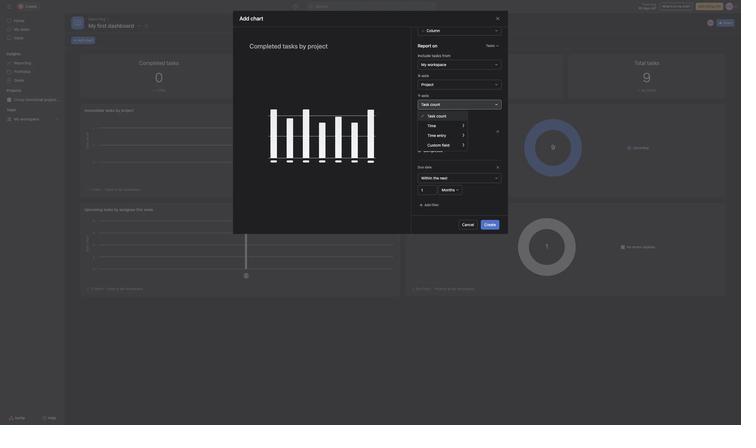 Task type: describe. For each thing, give the bounding box(es) containing it.
count inside dropdown button
[[431, 102, 441, 107]]

filters inside the no filters button
[[647, 89, 657, 93]]

y-axis
[[418, 93, 429, 98]]

no recent updates
[[628, 245, 656, 249]]

invite
[[15, 416, 25, 421]]

projects for projects
[[6, 88, 21, 93]]

report image
[[75, 20, 81, 26]]

no filters button
[[637, 88, 659, 93]]

my
[[678, 4, 682, 8]]

inbox link
[[3, 34, 62, 42]]

report on
[[418, 43, 438, 48]]

0 horizontal spatial no filters
[[417, 287, 432, 291]]

upcoming for upcoming
[[634, 146, 650, 150]]

9
[[644, 70, 651, 85]]

teams element
[[0, 105, 65, 125]]

1 horizontal spatial reporting
[[89, 17, 106, 21]]

within the next
[[422, 176, 448, 181]]

task count inside dropdown button
[[422, 102, 441, 107]]

my first dashboard
[[89, 23, 134, 29]]

entry
[[437, 133, 447, 138]]

task count button
[[418, 100, 502, 110]]

tasks for upcoming
[[104, 208, 113, 212]]

share
[[724, 21, 733, 25]]

from
[[443, 53, 451, 58]]

project status
[[431, 208, 456, 212]]

0 horizontal spatial by
[[114, 208, 119, 212]]

projects for projects by project status
[[410, 208, 425, 212]]

close image
[[496, 17, 501, 21]]

upcoming for upcoming tasks by assignee this week
[[85, 208, 103, 212]]

add for add billing info
[[699, 4, 705, 8]]

assignee
[[120, 208, 135, 212]]

x-axis
[[418, 73, 429, 78]]

project
[[44, 97, 56, 102]]

time entry
[[428, 133, 447, 138]]

inbox
[[14, 36, 23, 40]]

projects button
[[0, 88, 21, 93]]

search button
[[307, 2, 437, 11]]

my tasks link
[[3, 25, 62, 34]]

time entry link
[[418, 131, 468, 140]]

this week
[[136, 208, 153, 212]]

include
[[418, 53, 431, 58]]

by for tasks
[[421, 108, 426, 113]]

date
[[425, 165, 432, 170]]

completed tasks
[[139, 60, 179, 66]]

left
[[652, 6, 657, 10]]

my workspace inside teams element
[[14, 117, 39, 121]]

0 vertical spatial reporting link
[[89, 16, 106, 22]]

insights
[[6, 52, 21, 56]]

0 button for overdue tasks
[[481, 70, 489, 85]]

insights element
[[0, 49, 65, 86]]

trial?
[[683, 4, 691, 8]]

cancel
[[463, 223, 475, 227]]

1 vertical spatial no
[[628, 245, 632, 249]]

y-
[[418, 93, 422, 98]]

project button
[[418, 80, 502, 90]]

plan
[[57, 97, 65, 102]]

time for time
[[428, 124, 436, 128]]

create
[[485, 223, 496, 227]]

3 filters
[[91, 287, 104, 291]]

in for by
[[117, 287, 119, 291]]

custom field link
[[418, 140, 468, 150]]

tasks inside dropdown button
[[487, 44, 495, 48]]

cancel button
[[459, 220, 478, 230]]

add chart
[[78, 38, 93, 42]]

goals link
[[3, 76, 62, 85]]

0 horizontal spatial co
[[244, 274, 249, 278]]

filter
[[432, 203, 439, 207]]

home link
[[3, 16, 62, 25]]

column button
[[418, 26, 502, 36]]

share button
[[717, 19, 735, 27]]

1 vertical spatial completion
[[426, 130, 444, 134]]

task count link
[[418, 111, 468, 121]]

the
[[434, 176, 439, 181]]

task completion status
[[418, 130, 454, 134]]

what's in my trial? button
[[660, 3, 693, 10]]

add filter
[[425, 203, 439, 207]]

next
[[440, 176, 448, 181]]

incomplete for incomplete tasks by project
[[85, 108, 104, 113]]

0 horizontal spatial reporting link
[[3, 59, 62, 67]]

my workspace link
[[3, 115, 62, 124]]

free trial 30 days left
[[639, 2, 657, 10]]

chart
[[85, 38, 93, 42]]

create button
[[481, 220, 500, 230]]

first dashboard
[[97, 23, 134, 29]]

x-
[[418, 73, 422, 78]]

what's in my trial?
[[663, 4, 691, 8]]

cross-functional project plan link
[[3, 96, 65, 104]]

in for by project
[[114, 188, 117, 192]]

add filter button
[[418, 202, 441, 209]]

a button to remove the filter image for due date
[[497, 166, 500, 169]]

days
[[644, 6, 651, 10]]

field
[[442, 143, 450, 148]]

global element
[[0, 13, 65, 46]]

tasks for incomplete
[[105, 108, 115, 113]]

portfolios link
[[3, 67, 62, 76]]

this month
[[460, 108, 479, 113]]

insights button
[[0, 51, 21, 57]]

workspace inside dropdown button
[[428, 62, 447, 67]]

what's
[[663, 4, 673, 8]]

0 vertical spatial completion
[[427, 108, 446, 113]]



Task type: locate. For each thing, give the bounding box(es) containing it.
in inside button
[[674, 4, 677, 8]]

my tasks
[[14, 27, 30, 32]]

0 button
[[155, 70, 163, 85], [481, 70, 489, 85]]

filters
[[647, 89, 657, 93], [418, 119, 431, 123], [94, 287, 104, 291], [422, 287, 432, 291]]

my
[[89, 23, 96, 29], [14, 27, 19, 32], [422, 62, 427, 67], [14, 117, 19, 121], [118, 188, 123, 192], [444, 188, 448, 192], [120, 287, 125, 291], [452, 287, 457, 291]]

2 0 from the left
[[481, 70, 489, 85]]

tasks left assignee
[[104, 208, 113, 212]]

Completed radio
[[418, 149, 422, 153]]

task left time entry
[[418, 130, 425, 134]]

tasks
[[487, 44, 495, 48], [410, 108, 420, 113], [105, 188, 113, 192], [430, 188, 439, 192], [107, 287, 116, 291]]

no filters
[[642, 89, 657, 93], [417, 287, 432, 291]]

2 a button to remove the filter image from the top
[[497, 166, 500, 169]]

add up projects by project status
[[425, 203, 431, 207]]

9 button
[[644, 70, 651, 85]]

by
[[421, 108, 426, 113], [114, 208, 119, 212], [426, 208, 430, 212]]

tasks in my workspace for upcoming tasks by assignee this week
[[107, 287, 143, 291]]

add to starred image
[[144, 24, 149, 28]]

goals
[[14, 78, 24, 83]]

1 horizontal spatial my workspace
[[422, 62, 447, 67]]

task down tasks by completion status this month
[[428, 114, 436, 118]]

time
[[428, 124, 436, 128], [428, 133, 436, 138]]

upcoming
[[634, 146, 650, 150], [85, 208, 103, 212]]

due date
[[418, 165, 432, 170]]

tasks in my workspace for incomplete tasks by project
[[105, 188, 140, 192]]

tasks left by project
[[105, 108, 115, 113]]

no inside button
[[642, 89, 647, 93]]

show options image
[[137, 24, 141, 28]]

cross-functional project plan
[[14, 97, 65, 102]]

tasks for my
[[20, 27, 30, 32]]

0 vertical spatial status
[[447, 108, 459, 113]]

0 horizontal spatial 0
[[155, 70, 163, 85]]

my workspace down team
[[14, 117, 39, 121]]

0 vertical spatial my workspace
[[422, 62, 447, 67]]

tasks down y-
[[410, 108, 420, 113]]

co inside co button
[[709, 21, 714, 25]]

1 vertical spatial co
[[244, 274, 249, 278]]

0 vertical spatial incomplete
[[85, 108, 104, 113]]

Completed tasks by project text field
[[246, 40, 398, 52]]

custom
[[428, 143, 441, 148]]

by left assignee
[[114, 208, 119, 212]]

2 horizontal spatial by
[[426, 208, 430, 212]]

time for time entry
[[428, 133, 436, 138]]

0 for completed tasks
[[155, 70, 163, 85]]

task down y-axis
[[422, 102, 430, 107]]

team
[[6, 108, 16, 112]]

add chart button
[[71, 37, 95, 44]]

0 vertical spatial task count
[[422, 102, 441, 107]]

0 vertical spatial count
[[431, 102, 441, 107]]

2 vertical spatial add
[[425, 203, 431, 207]]

workspace
[[428, 62, 447, 67], [20, 117, 39, 121], [124, 188, 140, 192], [449, 188, 466, 192], [126, 287, 143, 291], [458, 287, 475, 291]]

1 horizontal spatial incomplete
[[424, 138, 443, 143]]

my inside my tasks link
[[14, 27, 19, 32]]

0 horizontal spatial no
[[417, 287, 421, 291]]

add chart
[[240, 16, 264, 22]]

0 vertical spatial no filters
[[642, 89, 657, 93]]

0 vertical spatial a button to remove the filter image
[[497, 130, 500, 133]]

0 vertical spatial no
[[642, 89, 647, 93]]

0 button down completed tasks
[[155, 70, 163, 85]]

completed
[[424, 148, 443, 153]]

reporting link up my first dashboard
[[89, 16, 106, 22]]

0 horizontal spatial add
[[78, 38, 84, 42]]

add billing info button
[[697, 3, 724, 10]]

total tasks
[[635, 60, 660, 66]]

1 vertical spatial reporting link
[[3, 59, 62, 67]]

1 horizontal spatial upcoming
[[634, 146, 650, 150]]

1 vertical spatial upcoming
[[85, 208, 103, 212]]

completion
[[427, 108, 446, 113], [426, 130, 444, 134]]

status
[[447, 108, 459, 113], [445, 130, 454, 134]]

tasks down the within the next
[[430, 188, 439, 192]]

1 horizontal spatial add
[[425, 203, 431, 207]]

projects inside dropdown button
[[6, 88, 21, 93]]

my workspace down "include tasks from"
[[422, 62, 447, 67]]

tasks for include
[[432, 53, 442, 58]]

axis down project
[[422, 93, 429, 98]]

add billing info
[[699, 4, 722, 8]]

1 0 from the left
[[155, 70, 163, 85]]

1 horizontal spatial co
[[709, 21, 714, 25]]

projects element
[[0, 86, 65, 105]]

0 for overdue tasks
[[481, 70, 489, 85]]

2 horizontal spatial no
[[642, 89, 647, 93]]

1 vertical spatial reporting
[[14, 61, 31, 65]]

tasks right "3 filters"
[[107, 287, 116, 291]]

by down add filter
[[426, 208, 430, 212]]

1 vertical spatial task
[[428, 114, 436, 118]]

functional
[[26, 97, 43, 102]]

add left chart
[[78, 38, 84, 42]]

0 vertical spatial reporting
[[89, 17, 106, 21]]

axis for x-
[[422, 73, 429, 78]]

0 horizontal spatial my workspace
[[14, 117, 39, 121]]

a button to remove the filter image for task completion status
[[497, 130, 500, 133]]

axis up project
[[422, 73, 429, 78]]

reporting inside insights element
[[14, 61, 31, 65]]

in
[[674, 4, 677, 8], [114, 188, 117, 192], [440, 188, 443, 192], [117, 287, 119, 291], [448, 287, 451, 291]]

2 vertical spatial projects
[[435, 287, 448, 291]]

my workspace button
[[418, 60, 502, 70]]

1 horizontal spatial 0
[[481, 70, 489, 85]]

2 horizontal spatial add
[[699, 4, 705, 8]]

1 filter button for overdue tasks
[[476, 88, 493, 93]]

1 horizontal spatial 1 filter button
[[476, 88, 493, 93]]

cross-
[[14, 97, 26, 102]]

search list box
[[307, 2, 437, 11]]

1 horizontal spatial projects
[[410, 208, 425, 212]]

by down y-axis
[[421, 108, 426, 113]]

tasks up 'overdue tasks'
[[487, 44, 495, 48]]

my inside my workspace dropdown button
[[422, 62, 427, 67]]

0 down completed tasks
[[155, 70, 163, 85]]

custom field
[[428, 143, 450, 148]]

0 horizontal spatial 1 filter button
[[150, 88, 168, 93]]

None number field
[[418, 185, 438, 195]]

include tasks from
[[418, 53, 451, 58]]

2 1 filter button from the left
[[476, 88, 493, 93]]

0 horizontal spatial 0 button
[[155, 70, 163, 85]]

1 vertical spatial my workspace
[[14, 117, 39, 121]]

0
[[155, 70, 163, 85], [481, 70, 489, 85]]

add for add chart
[[78, 38, 84, 42]]

filter
[[159, 89, 167, 93], [484, 89, 492, 93], [93, 188, 101, 192], [419, 188, 427, 192]]

my workspace inside dropdown button
[[422, 62, 447, 67]]

0 button for completed tasks
[[155, 70, 163, 85]]

1 time from the top
[[428, 124, 436, 128]]

0 horizontal spatial projects
[[6, 88, 21, 93]]

axis for y-
[[422, 93, 429, 98]]

upcoming tasks by assignee this week
[[85, 208, 153, 212]]

incomplete tasks by project
[[85, 108, 134, 113]]

3
[[91, 287, 93, 291]]

count down tasks by completion status this month
[[437, 114, 447, 118]]

2 horizontal spatial projects
[[435, 287, 448, 291]]

1 horizontal spatial no filters
[[642, 89, 657, 93]]

2 0 button from the left
[[481, 70, 489, 85]]

0 button down 'overdue tasks'
[[481, 70, 489, 85]]

incomplete
[[85, 108, 104, 113], [424, 138, 443, 143]]

recent
[[633, 245, 643, 249]]

1
[[156, 89, 158, 93], [482, 89, 483, 93], [91, 188, 93, 192], [417, 188, 418, 192]]

co button
[[708, 19, 715, 27]]

no
[[642, 89, 647, 93], [628, 245, 632, 249], [417, 287, 421, 291]]

tasks left from
[[432, 53, 442, 58]]

0 vertical spatial axis
[[422, 73, 429, 78]]

free
[[644, 2, 650, 6]]

task count down tasks by completion status this month
[[428, 114, 447, 118]]

add inside add billing info button
[[699, 4, 705, 8]]

reporting up my first dashboard
[[89, 17, 106, 21]]

1 vertical spatial count
[[437, 114, 447, 118]]

task inside dropdown button
[[422, 102, 430, 107]]

0 vertical spatial projects
[[6, 88, 21, 93]]

within the next button
[[418, 174, 502, 183]]

1 0 button from the left
[[155, 70, 163, 85]]

0 vertical spatial task
[[422, 102, 430, 107]]

0 vertical spatial time
[[428, 124, 436, 128]]

a button to remove the filter image
[[497, 130, 500, 133], [497, 166, 500, 169]]

tasks down home at the top left
[[20, 27, 30, 32]]

0 down 'overdue tasks'
[[481, 70, 489, 85]]

0 vertical spatial add
[[699, 4, 705, 8]]

1 vertical spatial incomplete
[[424, 138, 443, 143]]

tasks by completion status this month
[[410, 108, 479, 113]]

1 vertical spatial add
[[78, 38, 84, 42]]

2 vertical spatial no
[[417, 287, 421, 291]]

project
[[422, 82, 434, 87]]

1 a button to remove the filter image from the top
[[497, 130, 500, 133]]

in for project status
[[448, 287, 451, 291]]

1 vertical spatial status
[[445, 130, 454, 134]]

30
[[639, 6, 643, 10]]

task count down y-axis
[[422, 102, 441, 107]]

1 vertical spatial a button to remove the filter image
[[497, 166, 500, 169]]

my workspace
[[422, 62, 447, 67], [14, 117, 39, 121]]

projects by project status
[[410, 208, 456, 212]]

0 vertical spatial upcoming
[[634, 146, 650, 150]]

add inside add filter dropdown button
[[425, 203, 431, 207]]

reporting up the portfolios
[[14, 61, 31, 65]]

1 horizontal spatial by
[[421, 108, 426, 113]]

hide sidebar image
[[7, 4, 11, 9]]

no filters inside button
[[642, 89, 657, 93]]

2 vertical spatial task
[[418, 130, 425, 134]]

search
[[316, 4, 329, 9]]

count up tasks by completion status this month
[[431, 102, 441, 107]]

add for add filter
[[425, 203, 431, 207]]

2 time from the top
[[428, 133, 436, 138]]

my inside teams element
[[14, 117, 19, 121]]

due
[[418, 165, 424, 170]]

1 filter button for completed tasks
[[150, 88, 168, 93]]

add inside add chart button
[[78, 38, 84, 42]]

column
[[427, 28, 440, 33]]

trial
[[651, 2, 657, 6]]

tasks inside global element
[[20, 27, 30, 32]]

team button
[[0, 107, 16, 113]]

0 vertical spatial co
[[709, 21, 714, 25]]

projects in my workspace
[[435, 287, 475, 291]]

reporting link up the portfolios
[[3, 59, 62, 67]]

invite button
[[5, 414, 28, 424]]

within
[[422, 176, 433, 181]]

months
[[442, 188, 455, 192]]

1 1 filter button from the left
[[150, 88, 168, 93]]

1 vertical spatial no filters
[[417, 287, 432, 291]]

1 horizontal spatial 0 button
[[481, 70, 489, 85]]

tasks
[[20, 27, 30, 32], [432, 53, 442, 58], [105, 108, 115, 113], [104, 208, 113, 212]]

1 vertical spatial axis
[[422, 93, 429, 98]]

billing
[[706, 4, 715, 8]]

by for projects
[[426, 208, 430, 212]]

1 horizontal spatial reporting link
[[89, 16, 106, 22]]

task count
[[422, 102, 441, 107], [428, 114, 447, 118]]

tasks up upcoming tasks by assignee this week
[[105, 188, 113, 192]]

workspace inside teams element
[[20, 117, 39, 121]]

updates
[[643, 245, 656, 249]]

1 filter
[[156, 89, 167, 93], [482, 89, 492, 93], [91, 188, 101, 192], [417, 188, 427, 192]]

incomplete for incomplete
[[424, 138, 443, 143]]

0 horizontal spatial reporting
[[14, 61, 31, 65]]

1 vertical spatial task count
[[428, 114, 447, 118]]

0 horizontal spatial incomplete
[[85, 108, 104, 113]]

1 vertical spatial projects
[[410, 208, 425, 212]]

projects for projects in my workspace
[[435, 287, 448, 291]]

1 vertical spatial time
[[428, 133, 436, 138]]

tasks button
[[484, 42, 502, 50]]

portfolios
[[14, 69, 31, 74]]

overdue tasks
[[468, 60, 502, 66]]

1 horizontal spatial no
[[628, 245, 632, 249]]

add left billing
[[699, 4, 705, 8]]

time left entry
[[428, 133, 436, 138]]

0 horizontal spatial upcoming
[[85, 208, 103, 212]]

by project
[[116, 108, 134, 113]]

time up the task completion status
[[428, 124, 436, 128]]



Task type: vqa. For each thing, say whether or not it's contained in the screenshot.
Mark complete option to the bottom
no



